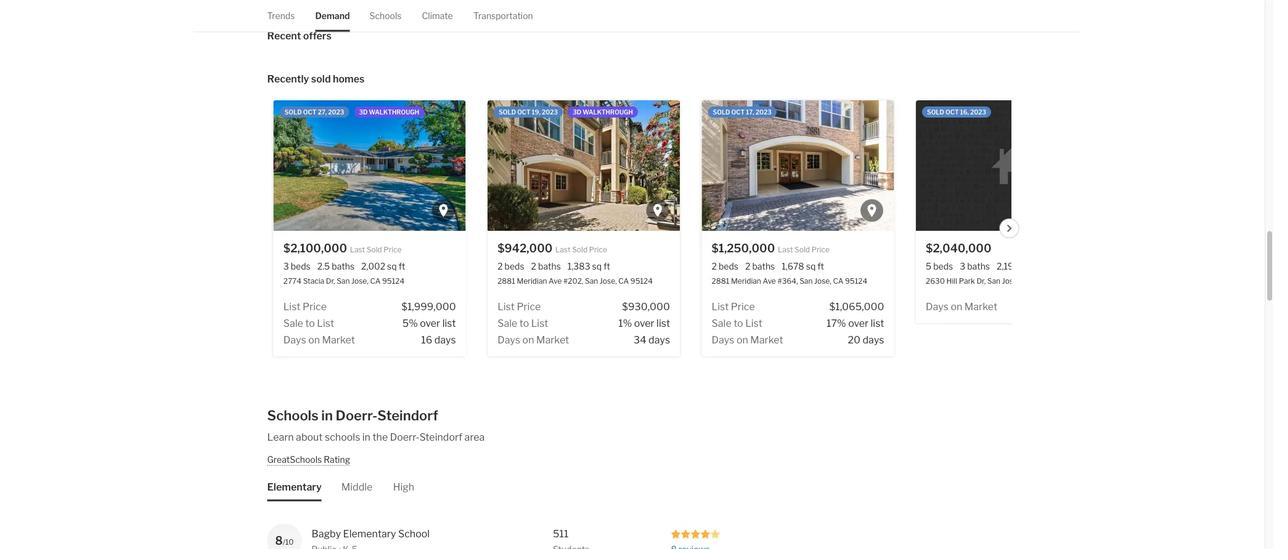 Task type: locate. For each thing, give the bounding box(es) containing it.
3 list from the left
[[871, 318, 884, 330]]

ft right 1,678
[[817, 262, 824, 272]]

baths up park
[[967, 262, 990, 272]]

0 horizontal spatial 2 baths
[[531, 262, 561, 272]]

1 horizontal spatial meridian
[[731, 277, 761, 286]]

beds down $1,250,000 at the right top
[[719, 262, 738, 272]]

1 horizontal spatial schools
[[370, 10, 402, 21]]

1,678
[[782, 262, 804, 272]]

oct left '16,'
[[946, 109, 959, 116]]

baths up 2774 stacia dr, san jose, ca 95124 on the left bottom of page
[[332, 262, 354, 272]]

2 horizontal spatial days
[[863, 334, 884, 347]]

0 vertical spatial doerr-
[[336, 408, 378, 425]]

list up the 20 days at the bottom of the page
[[871, 318, 884, 330]]

1 vertical spatial elementary
[[343, 529, 396, 541]]

3 sale from the left
[[712, 318, 731, 330]]

sold left 27,
[[284, 109, 302, 116]]

4 san from the left
[[987, 277, 1000, 286]]

baths for $942,000
[[538, 262, 561, 272]]

meridian down $942,000
[[517, 277, 547, 286]]

last for $1,250,000
[[778, 246, 793, 255]]

on
[[951, 301, 962, 313], [308, 334, 320, 347], [522, 334, 534, 347], [736, 334, 748, 347]]

1 vertical spatial in
[[362, 432, 371, 444]]

0 horizontal spatial days
[[434, 334, 456, 347]]

beds down $942,000
[[504, 262, 524, 272]]

2 2 baths from the left
[[745, 262, 775, 272]]

sold for $2,100,000
[[366, 246, 382, 255]]

2881 meridian ave #364, san jose, ca 95124
[[712, 277, 867, 286]]

3 sale to list from the left
[[712, 318, 762, 330]]

area
[[465, 432, 485, 444]]

last up 2,002
[[350, 246, 365, 255]]

0 horizontal spatial in
[[321, 408, 333, 425]]

0 horizontal spatial sold
[[366, 246, 382, 255]]

2 horizontal spatial over
[[848, 318, 868, 330]]

in left the
[[362, 432, 371, 444]]

0 horizontal spatial schools
[[267, 408, 319, 425]]

1 horizontal spatial 3
[[960, 262, 965, 272]]

ft right 1,383
[[603, 262, 610, 272]]

sold left 17,
[[713, 109, 730, 116]]

2023 right 19, at left top
[[542, 109, 558, 116]]

1 beds from the left
[[291, 262, 310, 272]]

1 horizontal spatial 3d walkthrough
[[573, 109, 633, 116]]

last inside $942,000 last sold price
[[555, 246, 570, 255]]

1 oct from the left
[[303, 109, 316, 116]]

sq for $942,000
[[592, 262, 602, 272]]

2023 for $942,000
[[542, 109, 558, 116]]

baths down $942,000 last sold price
[[538, 262, 561, 272]]

0 horizontal spatial last
[[350, 246, 365, 255]]

0 horizontal spatial 2 beds
[[497, 262, 524, 272]]

san for 2630 hill park dr, san jose, ca 95124
[[987, 277, 1000, 286]]

3
[[283, 262, 289, 272], [960, 262, 965, 272]]

3 list price from the left
[[712, 301, 755, 313]]

5% over list
[[402, 318, 456, 330]]

1 vertical spatial doerr-
[[390, 432, 420, 444]]

0 horizontal spatial 3
[[283, 262, 289, 272]]

2 walkthrough from the left
[[582, 109, 633, 116]]

0 horizontal spatial 3d
[[359, 109, 367, 116]]

dr, down "2.5 baths"
[[326, 277, 335, 286]]

days
[[926, 301, 949, 313], [283, 334, 306, 347], [497, 334, 520, 347], [712, 334, 734, 347]]

oct left 19, at left top
[[517, 109, 530, 116]]

2 2 beds from the left
[[712, 262, 738, 272]]

recently sold homes
[[267, 73, 365, 85]]

0 horizontal spatial sale
[[283, 318, 303, 330]]

ave for $1,250,000
[[763, 277, 776, 286]]

price inside $942,000 last sold price
[[589, 246, 607, 255]]

jose, down 2,002
[[351, 277, 368, 286]]

1 horizontal spatial 2881
[[712, 277, 729, 286]]

list for $942,000
[[656, 318, 670, 330]]

3d walkthrough
[[359, 109, 419, 116], [573, 109, 633, 116]]

3 ft from the left
[[817, 262, 824, 272]]

days on market for $2,100,000
[[283, 334, 355, 347]]

price
[[383, 246, 401, 255], [589, 246, 607, 255], [811, 246, 829, 255], [302, 301, 326, 313], [517, 301, 541, 313], [731, 301, 755, 313]]

ft right 2,002
[[398, 262, 405, 272]]

0 horizontal spatial walkthrough
[[369, 109, 419, 116]]

2 sale to list from the left
[[497, 318, 548, 330]]

1 horizontal spatial elementary
[[343, 529, 396, 541]]

95124 for 2881 meridian ave #202, san jose, ca 95124
[[630, 277, 653, 286]]

beds up the 2774
[[291, 262, 310, 272]]

1 horizontal spatial sale
[[497, 318, 517, 330]]

2 days from the left
[[648, 334, 670, 347]]

learn about schools in the doerr-steindorf area
[[267, 432, 485, 444]]

days for $2,100,000
[[283, 334, 306, 347]]

list price down $1,250,000 at the right top
[[712, 301, 755, 313]]

days on market
[[926, 301, 997, 313], [283, 334, 355, 347], [497, 334, 569, 347], [712, 334, 783, 347]]

1 horizontal spatial list
[[656, 318, 670, 330]]

san down "2.5 baths"
[[336, 277, 350, 286]]

1 horizontal spatial days
[[648, 334, 670, 347]]

0 horizontal spatial over
[[420, 318, 440, 330]]

0 horizontal spatial dr,
[[326, 277, 335, 286]]

rating 4.0 out of 5 element
[[671, 529, 720, 540]]

4 sq from the left
[[1019, 262, 1029, 272]]

1 horizontal spatial 2 beds
[[712, 262, 738, 272]]

2 jose, from the left
[[599, 277, 617, 286]]

3 last from the left
[[778, 246, 793, 255]]

2 2023 from the left
[[542, 109, 558, 116]]

sq right 2,002
[[387, 262, 397, 272]]

baths for $1,250,000
[[752, 262, 775, 272]]

2 95124 from the left
[[630, 277, 653, 286]]

1 sale to list from the left
[[283, 318, 334, 330]]

san down 1,383 sq ft
[[585, 277, 598, 286]]

over down $1,999,000
[[420, 318, 440, 330]]

walkthrough for $2,100,000
[[369, 109, 419, 116]]

2 san from the left
[[585, 277, 598, 286]]

1 3d walkthrough from the left
[[359, 109, 419, 116]]

schools
[[370, 10, 402, 21], [267, 408, 319, 425]]

3 san from the left
[[799, 277, 813, 286]]

1 sale from the left
[[283, 318, 303, 330]]

0 horizontal spatial 2881
[[497, 277, 515, 286]]

95124 down 2,191 sq ft on the top of page
[[1033, 277, 1055, 286]]

1 horizontal spatial list price
[[497, 301, 541, 313]]

days on market for $1,250,000
[[712, 334, 783, 347]]

on for $942,000
[[522, 334, 534, 347]]

sold inside $2,100,000 last sold price
[[366, 246, 382, 255]]

2 to from the left
[[519, 318, 529, 330]]

price down 2881 meridian ave #202, san jose, ca 95124
[[517, 301, 541, 313]]

2 horizontal spatial to
[[733, 318, 743, 330]]

3 days from the left
[[863, 334, 884, 347]]

1 sold from the left
[[284, 109, 302, 116]]

schools left climate
[[370, 10, 402, 21]]

0 horizontal spatial list
[[442, 318, 456, 330]]

3 beds from the left
[[719, 262, 738, 272]]

1 vertical spatial schools
[[267, 408, 319, 425]]

sq for $2,100,000
[[387, 262, 397, 272]]

ca up $1,065,000
[[833, 277, 843, 286]]

1 horizontal spatial 3d
[[573, 109, 581, 116]]

over down $1,065,000
[[848, 318, 868, 330]]

photo of 2630 hill park dr, san jose, ca 95124 image
[[916, 101, 1108, 232]]

days for $1,250,000
[[863, 334, 884, 347]]

$2,040,000
[[926, 242, 991, 256]]

1 horizontal spatial over
[[634, 318, 654, 330]]

1 last from the left
[[350, 246, 365, 255]]

san down 1,678 sq ft
[[799, 277, 813, 286]]

in up schools
[[321, 408, 333, 425]]

dr, right park
[[977, 277, 986, 286]]

2 baths
[[531, 262, 561, 272], [745, 262, 775, 272]]

0 horizontal spatial to
[[305, 318, 315, 330]]

1 ca from the left
[[370, 277, 380, 286]]

sold left 19, at left top
[[499, 109, 516, 116]]

meridian down $1,250,000 at the right top
[[731, 277, 761, 286]]

0 horizontal spatial elementary
[[267, 482, 322, 494]]

ca
[[370, 277, 380, 286], [618, 277, 629, 286], [833, 277, 843, 286], [1021, 277, 1031, 286]]

1 meridian from the left
[[517, 277, 547, 286]]

high element
[[393, 467, 414, 502]]

1 horizontal spatial last
[[555, 246, 570, 255]]

price up 1,383 sq ft
[[589, 246, 607, 255]]

2 meridian from the left
[[731, 277, 761, 286]]

0 vertical spatial elementary
[[267, 482, 322, 494]]

95124 for 2630 hill park dr, san jose, ca 95124
[[1033, 277, 1055, 286]]

ca for 2630 hill park dr, san jose, ca 95124
[[1021, 277, 1031, 286]]

3d walkthrough for $2,100,000
[[359, 109, 419, 116]]

1 horizontal spatial dr,
[[977, 277, 986, 286]]

1 vertical spatial steindorf
[[420, 432, 463, 444]]

#202,
[[563, 277, 583, 286]]

1 3 from the left
[[283, 262, 289, 272]]

sold up 2,002
[[366, 246, 382, 255]]

1 sold from the left
[[366, 246, 382, 255]]

walkthrough
[[369, 109, 419, 116], [582, 109, 633, 116]]

sold
[[366, 246, 382, 255], [572, 246, 587, 255], [795, 246, 810, 255]]

list price down $942,000
[[497, 301, 541, 313]]

1 ft from the left
[[398, 262, 405, 272]]

2 3d walkthrough from the left
[[573, 109, 633, 116]]

3 over from the left
[[848, 318, 868, 330]]

0 horizontal spatial doerr-
[[336, 408, 378, 425]]

sold inside $942,000 last sold price
[[572, 246, 587, 255]]

0 vertical spatial in
[[321, 408, 333, 425]]

3 for 3 beds
[[283, 262, 289, 272]]

oct left 17,
[[731, 109, 745, 116]]

2881 down $942,000
[[497, 277, 515, 286]]

baths down $1,250,000 last sold price
[[752, 262, 775, 272]]

middle element
[[341, 467, 373, 502]]

4 oct from the left
[[946, 109, 959, 116]]

sold oct 16, 2023
[[927, 109, 986, 116]]

market
[[964, 301, 997, 313], [322, 334, 355, 347], [536, 334, 569, 347], [750, 334, 783, 347]]

1 list price from the left
[[283, 301, 326, 313]]

2,002
[[361, 262, 385, 272]]

3 2 from the left
[[712, 262, 717, 272]]

steindorf
[[378, 408, 438, 425], [420, 432, 463, 444]]

schools in doerr-steindorf
[[267, 408, 438, 425]]

1 horizontal spatial 2 baths
[[745, 262, 775, 272]]

photo of 2881 meridian ave #364, san jose, ca 95124 image
[[702, 101, 894, 232]]

oct for $2,100,000
[[303, 109, 316, 116]]

3d down homes
[[359, 109, 367, 116]]

95124 for 2881 meridian ave #364, san jose, ca 95124
[[845, 277, 867, 286]]

2023 right '16,'
[[970, 109, 986, 116]]

1 list from the left
[[442, 318, 456, 330]]

20 days
[[848, 334, 884, 347]]

over down $930,000 on the bottom of the page
[[634, 318, 654, 330]]

walkthrough for $942,000
[[582, 109, 633, 116]]

1 2 beds from the left
[[497, 262, 524, 272]]

3 95124 from the left
[[845, 277, 867, 286]]

doerr-
[[336, 408, 378, 425], [390, 432, 420, 444]]

homes
[[333, 73, 365, 85]]

2 beds
[[497, 262, 524, 272], [712, 262, 738, 272]]

2 baths down $942,000 last sold price
[[531, 262, 561, 272]]

2 2881 from the left
[[712, 277, 729, 286]]

2 list from the left
[[656, 318, 670, 330]]

sold for $942,000
[[499, 109, 516, 116]]

3d right 19, at left top
[[573, 109, 581, 116]]

steindorf left area
[[420, 432, 463, 444]]

list up 16 days
[[442, 318, 456, 330]]

1 horizontal spatial sold
[[572, 246, 587, 255]]

1 to from the left
[[305, 318, 315, 330]]

1 2881 from the left
[[497, 277, 515, 286]]

beds
[[291, 262, 310, 272], [504, 262, 524, 272], [719, 262, 738, 272], [933, 262, 953, 272]]

2881 for $1,250,000
[[712, 277, 729, 286]]

san
[[336, 277, 350, 286], [585, 277, 598, 286], [799, 277, 813, 286], [987, 277, 1000, 286]]

san down 2,191
[[987, 277, 1000, 286]]

middle
[[341, 482, 373, 494]]

schools
[[325, 432, 360, 444]]

2 last from the left
[[555, 246, 570, 255]]

0 vertical spatial steindorf
[[378, 408, 438, 425]]

$2,100,000 last sold price
[[283, 242, 401, 256]]

list
[[283, 301, 300, 313], [497, 301, 515, 313], [712, 301, 729, 313], [317, 318, 334, 330], [531, 318, 548, 330], [745, 318, 762, 330]]

list for $2,100,000
[[442, 318, 456, 330]]

sale to list for $942,000
[[497, 318, 548, 330]]

last for $2,100,000
[[350, 246, 365, 255]]

ca for 2881 meridian ave #364, san jose, ca 95124
[[833, 277, 843, 286]]

8
[[275, 535, 283, 549]]

days for $2,100,000
[[434, 334, 456, 347]]

2 ave from the left
[[763, 277, 776, 286]]

days right 20
[[863, 334, 884, 347]]

3 sold from the left
[[713, 109, 730, 116]]

sq
[[387, 262, 397, 272], [592, 262, 602, 272], [806, 262, 816, 272], [1019, 262, 1029, 272]]

3 2023 from the left
[[755, 109, 772, 116]]

elementary right 'bagby'
[[343, 529, 396, 541]]

learn
[[267, 432, 294, 444]]

beds for $2,100,000
[[291, 262, 310, 272]]

steindorf up the
[[378, 408, 438, 425]]

doerr- right the
[[390, 432, 420, 444]]

0 horizontal spatial list price
[[283, 301, 326, 313]]

2 sold from the left
[[572, 246, 587, 255]]

last up 1,383
[[555, 246, 570, 255]]

3 sq from the left
[[806, 262, 816, 272]]

1 over from the left
[[420, 318, 440, 330]]

19,
[[532, 109, 540, 116]]

2881 down $1,250,000 at the right top
[[712, 277, 729, 286]]

1 walkthrough from the left
[[369, 109, 419, 116]]

list for $1,250,000
[[871, 318, 884, 330]]

3 baths from the left
[[752, 262, 775, 272]]

days right 34
[[648, 334, 670, 347]]

stacia
[[303, 277, 324, 286]]

jose, down 1,678 sq ft
[[814, 277, 831, 286]]

oct for $942,000
[[517, 109, 530, 116]]

last
[[350, 246, 365, 255], [555, 246, 570, 255], [778, 246, 793, 255]]

4 ca from the left
[[1021, 277, 1031, 286]]

bagby elementary school
[[312, 529, 430, 541]]

2,002 sq ft
[[361, 262, 405, 272]]

3d walkthrough for $942,000
[[573, 109, 633, 116]]

2023 right 17,
[[755, 109, 772, 116]]

last inside $1,250,000 last sold price
[[778, 246, 793, 255]]

sold up 1,383
[[572, 246, 587, 255]]

0 horizontal spatial 3d walkthrough
[[359, 109, 419, 116]]

2 sq from the left
[[592, 262, 602, 272]]

3 oct from the left
[[731, 109, 745, 116]]

2 horizontal spatial list price
[[712, 301, 755, 313]]

2 beds down $1,250,000 at the right top
[[712, 262, 738, 272]]

beds right the 5
[[933, 262, 953, 272]]

0 vertical spatial schools
[[370, 10, 402, 21]]

ft right 2,191
[[1031, 262, 1037, 272]]

doerr- up schools
[[336, 408, 378, 425]]

95124 up $1,065,000
[[845, 277, 867, 286]]

3 up park
[[960, 262, 965, 272]]

4 2 from the left
[[745, 262, 750, 272]]

days for $942,000
[[497, 334, 520, 347]]

2 beds from the left
[[504, 262, 524, 272]]

1 horizontal spatial walkthrough
[[582, 109, 633, 116]]

2 baths from the left
[[538, 262, 561, 272]]

sale to list for $1,250,000
[[712, 318, 762, 330]]

1,383 sq ft
[[567, 262, 610, 272]]

1 sq from the left
[[387, 262, 397, 272]]

1 ave from the left
[[548, 277, 562, 286]]

jose, for 2881 meridian ave #202, san jose, ca 95124
[[599, 277, 617, 286]]

transportation link
[[474, 0, 533, 32]]

list price
[[283, 301, 326, 313], [497, 301, 541, 313], [712, 301, 755, 313]]

2 sold from the left
[[499, 109, 516, 116]]

2,191
[[997, 262, 1017, 272]]

sold left '16,'
[[927, 109, 944, 116]]

last inside $2,100,000 last sold price
[[350, 246, 365, 255]]

market for $2,100,000
[[322, 334, 355, 347]]

price up 1,678 sq ft
[[811, 246, 829, 255]]

ca down 2,002
[[370, 277, 380, 286]]

2 horizontal spatial sale
[[712, 318, 731, 330]]

1 2023 from the left
[[328, 109, 344, 116]]

2 ca from the left
[[618, 277, 629, 286]]

last up 1,678
[[778, 246, 793, 255]]

2 list price from the left
[[497, 301, 541, 313]]

2 3 from the left
[[960, 262, 965, 272]]

elementary
[[267, 482, 322, 494], [343, 529, 396, 541]]

2023
[[328, 109, 344, 116], [542, 109, 558, 116], [755, 109, 772, 116], [970, 109, 986, 116]]

price up 2,002 sq ft
[[383, 246, 401, 255]]

3 sold from the left
[[795, 246, 810, 255]]

jose, down 2,191
[[1002, 277, 1019, 286]]

95124 down 2,002 sq ft
[[382, 277, 404, 286]]

2 baths for $1,250,000
[[745, 262, 775, 272]]

days right 16
[[434, 334, 456, 347]]

4 ft from the left
[[1031, 262, 1037, 272]]

1 2 from the left
[[497, 262, 503, 272]]

3 up the 2774
[[283, 262, 289, 272]]

2 3d from the left
[[573, 109, 581, 116]]

hill
[[946, 277, 957, 286]]

2 sale from the left
[[497, 318, 517, 330]]

ave left #202,
[[548, 277, 562, 286]]

sold inside $1,250,000 last sold price
[[795, 246, 810, 255]]

ca down 2,191 sq ft on the top of page
[[1021, 277, 1031, 286]]

0 horizontal spatial sale to list
[[283, 318, 334, 330]]

sq right 2,191
[[1019, 262, 1029, 272]]

3 to from the left
[[733, 318, 743, 330]]

1 days from the left
[[434, 334, 456, 347]]

next image
[[1006, 225, 1014, 233]]

list up the "34 days"
[[656, 318, 670, 330]]

2 horizontal spatial sold
[[795, 246, 810, 255]]

ft
[[398, 262, 405, 272], [603, 262, 610, 272], [817, 262, 824, 272], [1031, 262, 1037, 272]]

0 horizontal spatial meridian
[[517, 277, 547, 286]]

oct for $1,250,000
[[731, 109, 745, 116]]

1 3d from the left
[[359, 109, 367, 116]]

$1,065,000
[[829, 301, 884, 313]]

2 beds down $942,000
[[497, 262, 524, 272]]

16
[[421, 334, 432, 347]]

3 ca from the left
[[833, 277, 843, 286]]

1 baths from the left
[[332, 262, 354, 272]]

2023 right 27,
[[328, 109, 344, 116]]

2.5
[[317, 262, 330, 272]]

bagby
[[312, 529, 341, 541]]

95124 up $930,000 on the bottom of the page
[[630, 277, 653, 286]]

3 jose, from the left
[[814, 277, 831, 286]]

1 95124 from the left
[[382, 277, 404, 286]]

list price down stacia
[[283, 301, 326, 313]]

oct left 27,
[[303, 109, 316, 116]]

sq right 1,678
[[806, 262, 816, 272]]

on for $2,100,000
[[308, 334, 320, 347]]

4 baths from the left
[[967, 262, 990, 272]]

0 horizontal spatial ave
[[548, 277, 562, 286]]

$1,250,000 last sold price
[[712, 242, 829, 256]]

1 horizontal spatial ave
[[763, 277, 776, 286]]

4 95124 from the left
[[1033, 277, 1055, 286]]

baths for $2,100,000
[[332, 262, 354, 272]]

2 horizontal spatial sale to list
[[712, 318, 762, 330]]

sq right 1,383
[[592, 262, 602, 272]]

1 2 baths from the left
[[531, 262, 561, 272]]

schools up the learn
[[267, 408, 319, 425]]

2 oct from the left
[[517, 109, 530, 116]]

1 horizontal spatial sale to list
[[497, 318, 548, 330]]

2 horizontal spatial list
[[871, 318, 884, 330]]

ca up $930,000 on the bottom of the page
[[618, 277, 629, 286]]

2
[[497, 262, 503, 272], [531, 262, 536, 272], [712, 262, 717, 272], [745, 262, 750, 272]]

sold
[[284, 109, 302, 116], [499, 109, 516, 116], [713, 109, 730, 116], [927, 109, 944, 116]]

2 beds for $1,250,000
[[712, 262, 738, 272]]

sale to list for $2,100,000
[[283, 318, 334, 330]]

2 horizontal spatial last
[[778, 246, 793, 255]]

jose, down 1,383 sq ft
[[599, 277, 617, 286]]

95124
[[382, 277, 404, 286], [630, 277, 653, 286], [845, 277, 867, 286], [1033, 277, 1055, 286]]

4 jose, from the left
[[1002, 277, 1019, 286]]

ft for $942,000
[[603, 262, 610, 272]]

2 ft from the left
[[603, 262, 610, 272]]

ave left #364,
[[763, 277, 776, 286]]

2 baths down $1,250,000 last sold price
[[745, 262, 775, 272]]

elementary down greatschools
[[267, 482, 322, 494]]

1 horizontal spatial to
[[519, 318, 529, 330]]

2 over from the left
[[634, 318, 654, 330]]

sold up 1,678 sq ft
[[795, 246, 810, 255]]

27,
[[317, 109, 327, 116]]

to
[[305, 318, 315, 330], [519, 318, 529, 330], [733, 318, 743, 330]]



Task type: vqa. For each thing, say whether or not it's contained in the screenshot.
2nd Sold from left
yes



Task type: describe. For each thing, give the bounding box(es) containing it.
4 beds from the left
[[933, 262, 953, 272]]

1 dr, from the left
[[326, 277, 335, 286]]

days on market for $942,000
[[497, 334, 569, 347]]

recently
[[267, 73, 309, 85]]

photo of 2774 stacia dr, san jose, ca 95124 image
[[273, 101, 466, 232]]

sq for $1,250,000
[[806, 262, 816, 272]]

17,
[[746, 109, 754, 116]]

meridian for $1,250,000
[[731, 277, 761, 286]]

2630 hill park dr, san jose, ca 95124
[[926, 277, 1055, 286]]

$1,250,000
[[712, 242, 775, 256]]

#364,
[[777, 277, 798, 286]]

2.5 baths
[[317, 262, 354, 272]]

$2,100,000
[[283, 242, 347, 256]]

san for 2881 meridian ave #364, san jose, ca 95124
[[799, 277, 813, 286]]

2 dr, from the left
[[977, 277, 986, 286]]

2881 for $942,000
[[497, 277, 515, 286]]

rating
[[324, 455, 350, 466]]

ft for $2,100,000
[[398, 262, 405, 272]]

over for $2,100,000
[[420, 318, 440, 330]]

over for $942,000
[[634, 318, 654, 330]]

1 san from the left
[[336, 277, 350, 286]]

2,191 sq ft
[[997, 262, 1037, 272]]

photo of 2881 meridian ave #202, san jose, ca 95124 image
[[487, 101, 680, 232]]

2630
[[926, 277, 945, 286]]

jose, for 2630 hill park dr, san jose, ca 95124
[[1002, 277, 1019, 286]]

recent offers
[[267, 30, 332, 42]]

price inside $1,250,000 last sold price
[[811, 246, 829, 255]]

sold for $1,250,000
[[795, 246, 810, 255]]

$942,000 last sold price
[[497, 242, 607, 256]]

ca for 2881 meridian ave #202, san jose, ca 95124
[[618, 277, 629, 286]]

1 horizontal spatial doerr-
[[390, 432, 420, 444]]

1 jose, from the left
[[351, 277, 368, 286]]

16,
[[960, 109, 969, 116]]

17% over list
[[827, 318, 884, 330]]

4 2023 from the left
[[970, 109, 986, 116]]

16 days
[[421, 334, 456, 347]]

2881 meridian ave #202, san jose, ca 95124
[[497, 277, 653, 286]]

sold oct 19, 2023
[[499, 109, 558, 116]]

17%
[[827, 318, 846, 330]]

5 beds
[[926, 262, 953, 272]]

list price for $2,100,000
[[283, 301, 326, 313]]

school
[[398, 529, 430, 541]]

1 horizontal spatial in
[[362, 432, 371, 444]]

demand link
[[315, 0, 350, 32]]

2 baths for $942,000
[[531, 262, 561, 272]]

days for $942,000
[[648, 334, 670, 347]]

$942,000
[[497, 242, 552, 256]]

sold for $2,100,000
[[284, 109, 302, 116]]

to for $942,000
[[519, 318, 529, 330]]

market for $942,000
[[536, 334, 569, 347]]

8 /10
[[275, 535, 294, 549]]

climate
[[422, 10, 453, 21]]

511
[[553, 529, 569, 541]]

list price for $1,250,000
[[712, 301, 755, 313]]

3 beds
[[283, 262, 310, 272]]

to for $1,250,000
[[733, 318, 743, 330]]

bagby elementary school button
[[312, 528, 481, 542]]

high
[[393, 482, 414, 494]]

/10
[[283, 539, 294, 548]]

4 sold from the left
[[927, 109, 944, 116]]

$930,000
[[622, 301, 670, 313]]

2774 stacia dr, san jose, ca 95124
[[283, 277, 404, 286]]

schools for schools
[[370, 10, 402, 21]]

3 baths
[[960, 262, 990, 272]]

climate link
[[422, 0, 453, 32]]

the
[[373, 432, 388, 444]]

34 days
[[634, 334, 670, 347]]

1,678 sq ft
[[782, 262, 824, 272]]

trends link
[[267, 0, 295, 32]]

price down stacia
[[302, 301, 326, 313]]

2774
[[283, 277, 301, 286]]

1%
[[618, 318, 632, 330]]

schools link
[[370, 0, 402, 32]]

trends
[[267, 10, 295, 21]]

last for $942,000
[[555, 246, 570, 255]]

jose, for 2881 meridian ave #364, san jose, ca 95124
[[814, 277, 831, 286]]

greatschools
[[267, 455, 322, 466]]

sale for $942,000
[[497, 318, 517, 330]]

list price for $942,000
[[497, 301, 541, 313]]

offers
[[303, 30, 332, 42]]

elementary element
[[267, 467, 322, 502]]

sale for $2,100,000
[[283, 318, 303, 330]]

sale for $1,250,000
[[712, 318, 731, 330]]

schools for schools in doerr-steindorf
[[267, 408, 319, 425]]

market for $1,250,000
[[750, 334, 783, 347]]

transportation
[[474, 10, 533, 21]]

3d for $2,100,000
[[359, 109, 367, 116]]

san for 2881 meridian ave #202, san jose, ca 95124
[[585, 277, 598, 286]]

sold oct 27, 2023
[[284, 109, 344, 116]]

1,383
[[567, 262, 590, 272]]

elementary inside button
[[343, 529, 396, 541]]

over for $1,250,000
[[848, 318, 868, 330]]

recent
[[267, 30, 301, 42]]

5%
[[402, 318, 418, 330]]

2023 for $1,250,000
[[755, 109, 772, 116]]

3d for $942,000
[[573, 109, 581, 116]]

to for $2,100,000
[[305, 318, 315, 330]]

price down 2881 meridian ave #364, san jose, ca 95124
[[731, 301, 755, 313]]

ft for $1,250,000
[[817, 262, 824, 272]]

sold for $942,000
[[572, 246, 587, 255]]

days for $1,250,000
[[712, 334, 734, 347]]

2023 for $2,100,000
[[328, 109, 344, 116]]

$1,999,000
[[401, 301, 456, 313]]

2 2 from the left
[[531, 262, 536, 272]]

sold oct 17, 2023
[[713, 109, 772, 116]]

greatschools rating
[[267, 455, 350, 466]]

sold
[[311, 73, 331, 85]]

meridian for $942,000
[[517, 277, 547, 286]]

demand
[[315, 10, 350, 21]]

about
[[296, 432, 323, 444]]

beds for $942,000
[[504, 262, 524, 272]]

park
[[959, 277, 975, 286]]

2 beds for $942,000
[[497, 262, 524, 272]]

34
[[634, 334, 646, 347]]

5
[[926, 262, 931, 272]]

on for $1,250,000
[[736, 334, 748, 347]]

beds for $1,250,000
[[719, 262, 738, 272]]

price inside $2,100,000 last sold price
[[383, 246, 401, 255]]

ave for $942,000
[[548, 277, 562, 286]]

sold for $1,250,000
[[713, 109, 730, 116]]

3 for 3 baths
[[960, 262, 965, 272]]

20
[[848, 334, 860, 347]]

1% over list
[[618, 318, 670, 330]]



